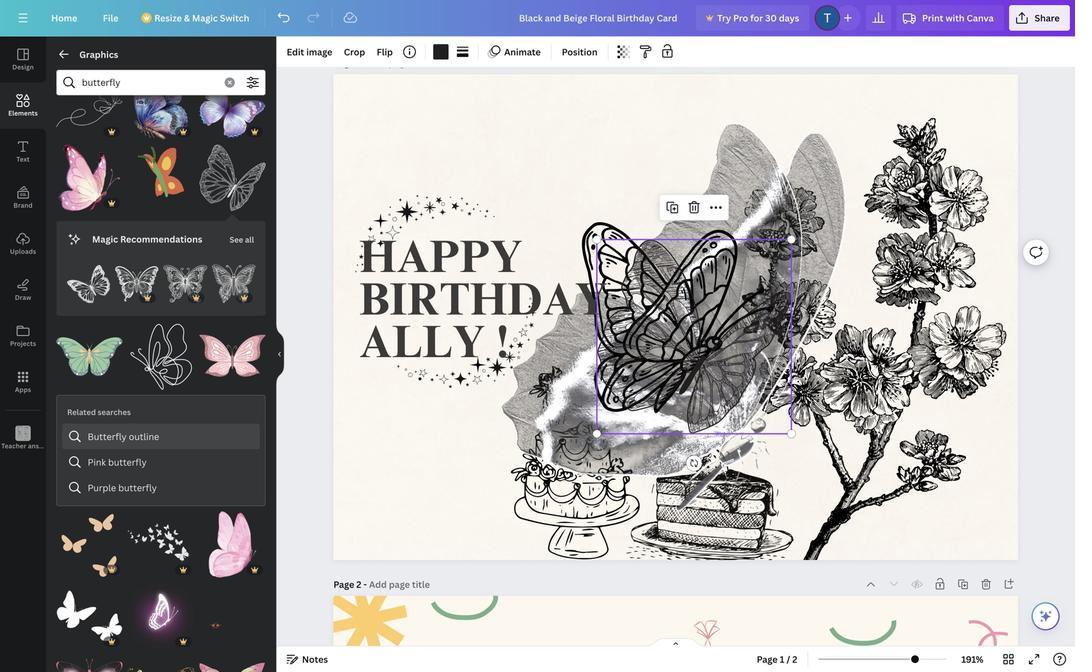 Task type: vqa. For each thing, say whether or not it's contained in the screenshot.
the bottom The -
yes



Task type: locate. For each thing, give the bounding box(es) containing it.
2
[[357, 579, 362, 591], [793, 653, 798, 666]]

page title text field for page 1 -
[[369, 56, 431, 69]]

1 horizontal spatial 1
[[780, 653, 785, 666]]

uploads button
[[0, 221, 46, 267]]

page inside page 1 / 2 button
[[757, 653, 778, 666]]

draw button
[[0, 267, 46, 313]]

0 vertical spatial page title text field
[[369, 56, 431, 69]]

magic left recommendations
[[92, 233, 118, 245]]

0 horizontal spatial 1
[[357, 57, 361, 69]]

1 horizontal spatial 2
[[793, 653, 798, 666]]

1 vertical spatial -
[[364, 579, 367, 591]]

boho minimalist butterfly image
[[56, 512, 123, 578]]

page for page 1
[[334, 57, 354, 69]]

2 inside button
[[793, 653, 798, 666]]

notes
[[302, 653, 328, 666]]

0 vertical spatial -
[[363, 57, 367, 69]]

1 vertical spatial magic
[[92, 233, 118, 245]]

1
[[357, 57, 361, 69], [780, 653, 785, 666]]

print
[[923, 12, 944, 24]]

1 vertical spatial 1
[[780, 653, 785, 666]]

1 vertical spatial page title text field
[[369, 578, 432, 591]]

pink butterfly, watercolor hand drawing image
[[199, 655, 266, 672]]

butterfly down pink butterfly
[[118, 482, 157, 494]]

magic recommendations
[[92, 233, 202, 245]]

spring season element image
[[56, 324, 123, 390]]

0 vertical spatial magic
[[192, 12, 218, 24]]

&
[[184, 12, 190, 24]]

edit
[[287, 46, 304, 58]]

elements button
[[0, 83, 46, 129]]

draw
[[15, 293, 31, 302]]

1 horizontal spatial magic
[[192, 12, 218, 24]]

uploads
[[10, 247, 36, 256]]

related
[[67, 407, 96, 418]]

0 vertical spatial 1
[[357, 57, 361, 69]]

teacher answer keys
[[1, 442, 66, 450]]

page 1 / 2
[[757, 653, 798, 666]]

#231f20 image
[[433, 44, 449, 60], [433, 44, 449, 60]]

animate
[[505, 46, 541, 58]]

Page title text field
[[369, 56, 431, 69], [369, 578, 432, 591]]

file button
[[93, 5, 129, 31]]

birthday
[[360, 282, 608, 327]]

0 horizontal spatial magic
[[92, 233, 118, 245]]

page for page 2
[[334, 579, 354, 591]]

-
[[363, 57, 367, 69], [364, 579, 367, 591]]

1 page title text field from the top
[[369, 56, 431, 69]]

0 vertical spatial butterfly
[[108, 456, 147, 468]]

butterfly for purple butterfly
[[118, 482, 157, 494]]

show pages image
[[645, 638, 707, 648]]

2 vertical spatial page
[[757, 653, 778, 666]]

page 1 -
[[334, 57, 369, 69]]

recommendations
[[120, 233, 202, 245]]

- for page 2 -
[[364, 579, 367, 591]]

flip button
[[372, 42, 398, 62]]

edit image button
[[282, 42, 338, 62]]

image
[[307, 46, 333, 58]]

1 left flip button
[[357, 57, 361, 69]]

pro
[[734, 12, 749, 24]]

outline
[[129, 431, 159, 443]]

adorable pink pastel butterfly image
[[199, 324, 266, 390]]

brand button
[[0, 175, 46, 221]]

notes button
[[282, 649, 333, 670]]

group
[[56, 73, 123, 140], [128, 73, 194, 140], [199, 73, 266, 140], [56, 137, 123, 211], [128, 137, 194, 211], [199, 137, 266, 211], [67, 255, 110, 306], [115, 255, 158, 306], [164, 255, 207, 306], [212, 255, 255, 306], [128, 316, 194, 390], [56, 324, 123, 390], [199, 324, 266, 390], [56, 504, 123, 578], [128, 504, 194, 578], [199, 504, 266, 578], [56, 575, 123, 650], [128, 575, 194, 650], [199, 575, 266, 650], [56, 647, 123, 672], [128, 647, 194, 672], [199, 647, 266, 672]]

print with canva button
[[897, 5, 1005, 31]]

magic right "&"
[[192, 12, 218, 24]]

flip
[[377, 46, 393, 58]]

butterfly for pink butterfly
[[108, 456, 147, 468]]

brand
[[13, 201, 33, 210]]

Design title text field
[[509, 5, 692, 31]]

keys
[[52, 442, 66, 450]]

try
[[718, 12, 732, 24]]

try pro for 30 days
[[718, 12, 800, 24]]

1 vertical spatial butterfly
[[118, 482, 157, 494]]

apps button
[[0, 359, 46, 405]]

0 vertical spatial page
[[334, 57, 354, 69]]

see all
[[230, 234, 254, 245]]

1 vertical spatial page
[[334, 579, 354, 591]]

happy
[[360, 239, 523, 285]]

butterfly down butterfly outline
[[108, 456, 147, 468]]

butterfly
[[108, 456, 147, 468], [118, 482, 157, 494]]

magic
[[192, 12, 218, 24], [92, 233, 118, 245]]

30
[[766, 12, 777, 24]]

pink butterfly
[[88, 456, 147, 468]]

all
[[245, 234, 254, 245]]

magic inside resize & magic switch "button"
[[192, 12, 218, 24]]

ally !
[[360, 325, 509, 370]]

0 horizontal spatial 2
[[357, 579, 362, 591]]

home
[[51, 12, 77, 24]]

page
[[334, 57, 354, 69], [334, 579, 354, 591], [757, 653, 778, 666]]

1 vertical spatial 2
[[793, 653, 798, 666]]

1 inside button
[[780, 653, 785, 666]]

ally
[[360, 325, 485, 370]]

purple butterfly
[[88, 482, 157, 494]]

0 vertical spatial 2
[[357, 579, 362, 591]]

2 page title text field from the top
[[369, 578, 432, 591]]

1 left /
[[780, 653, 785, 666]]



Task type: describe. For each thing, give the bounding box(es) containing it.
pink
[[88, 456, 106, 468]]

watercolor illustration of the pink butterfly image
[[199, 512, 266, 578]]

page 1 / 2 button
[[752, 649, 803, 670]]

crop
[[344, 46, 365, 58]]

text button
[[0, 129, 46, 175]]

191% button
[[952, 649, 994, 670]]

related searches list
[[62, 424, 260, 501]]

with
[[946, 12, 965, 24]]

;
[[22, 443, 24, 450]]

home link
[[41, 5, 88, 31]]

animate button
[[484, 42, 546, 62]]

pink butterfly watercolor illustration image
[[56, 145, 123, 211]]

searches
[[98, 407, 131, 418]]

/
[[787, 653, 791, 666]]

print with canva
[[923, 12, 994, 24]]

1 for /
[[780, 653, 785, 666]]

see all button
[[228, 226, 255, 252]]

share
[[1035, 12, 1060, 24]]

projects button
[[0, 313, 46, 359]]

related searches
[[67, 407, 131, 418]]

191%
[[962, 653, 984, 666]]

1 for -
[[357, 57, 361, 69]]

see
[[230, 234, 243, 245]]

file
[[103, 12, 119, 24]]

pink butterfly button
[[62, 450, 260, 475]]

graphics
[[79, 48, 118, 61]]

resize
[[154, 12, 182, 24]]

purple butterfly insect image
[[199, 73, 266, 140]]

canva
[[967, 12, 994, 24]]

teacher
[[1, 442, 26, 450]]

position
[[562, 46, 598, 58]]

answer
[[28, 442, 51, 450]]

purple butterfly button
[[62, 475, 260, 501]]

design button
[[0, 36, 46, 83]]

textured riso butterfly image
[[128, 655, 194, 672]]

design
[[12, 63, 34, 71]]

page title text field for page 2 -
[[369, 578, 432, 591]]

days
[[779, 12, 800, 24]]

watercolor butterfly image
[[128, 73, 194, 140]]

elements
[[8, 109, 38, 117]]

page 2 -
[[334, 579, 369, 591]]

butterfly outline button
[[62, 424, 260, 450]]

crop button
[[339, 42, 371, 62]]

Search graphics search field
[[82, 70, 217, 95]]

resize & magic switch
[[154, 12, 249, 24]]

!
[[497, 325, 509, 370]]

butterfly outline
[[88, 431, 159, 443]]

share button
[[1010, 5, 1071, 31]]

side panel tab list
[[0, 36, 66, 462]]

butterfly
[[88, 431, 127, 443]]

edit image
[[287, 46, 333, 58]]

canva assistant image
[[1039, 609, 1054, 624]]

- for page 1 -
[[363, 57, 367, 69]]

main menu bar
[[0, 0, 1076, 36]]

position button
[[557, 42, 603, 62]]

neon glow butterfly image
[[128, 583, 194, 650]]

resize & magic switch button
[[134, 5, 260, 31]]

projects
[[10, 339, 36, 348]]

delicate fine line butterfly image
[[56, 655, 123, 672]]

purple
[[88, 482, 116, 494]]

text
[[16, 155, 30, 164]]

switch
[[220, 12, 249, 24]]

hide image
[[276, 324, 284, 385]]

for
[[751, 12, 764, 24]]

try pro for 30 days button
[[697, 5, 810, 31]]

apps
[[15, 385, 31, 394]]



